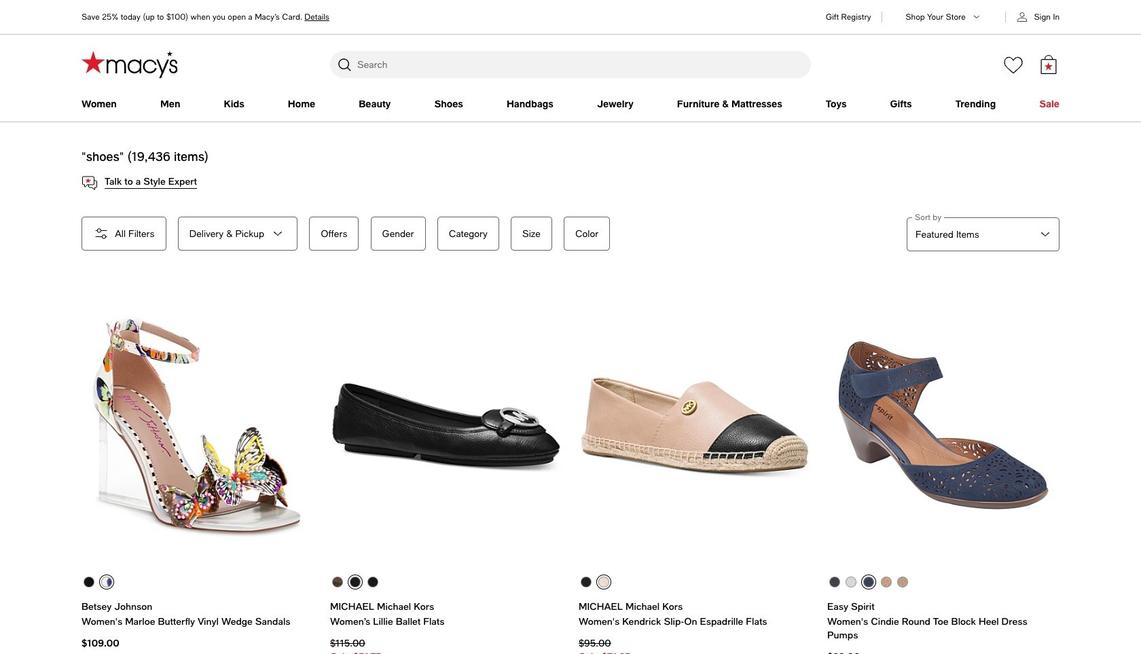 Task type: vqa. For each thing, say whether or not it's contained in the screenshot.
Shopping bag has 0 items image
yes



Task type: locate. For each thing, give the bounding box(es) containing it.
shopping bag has 0 items image
[[1039, 55, 1058, 74]]



